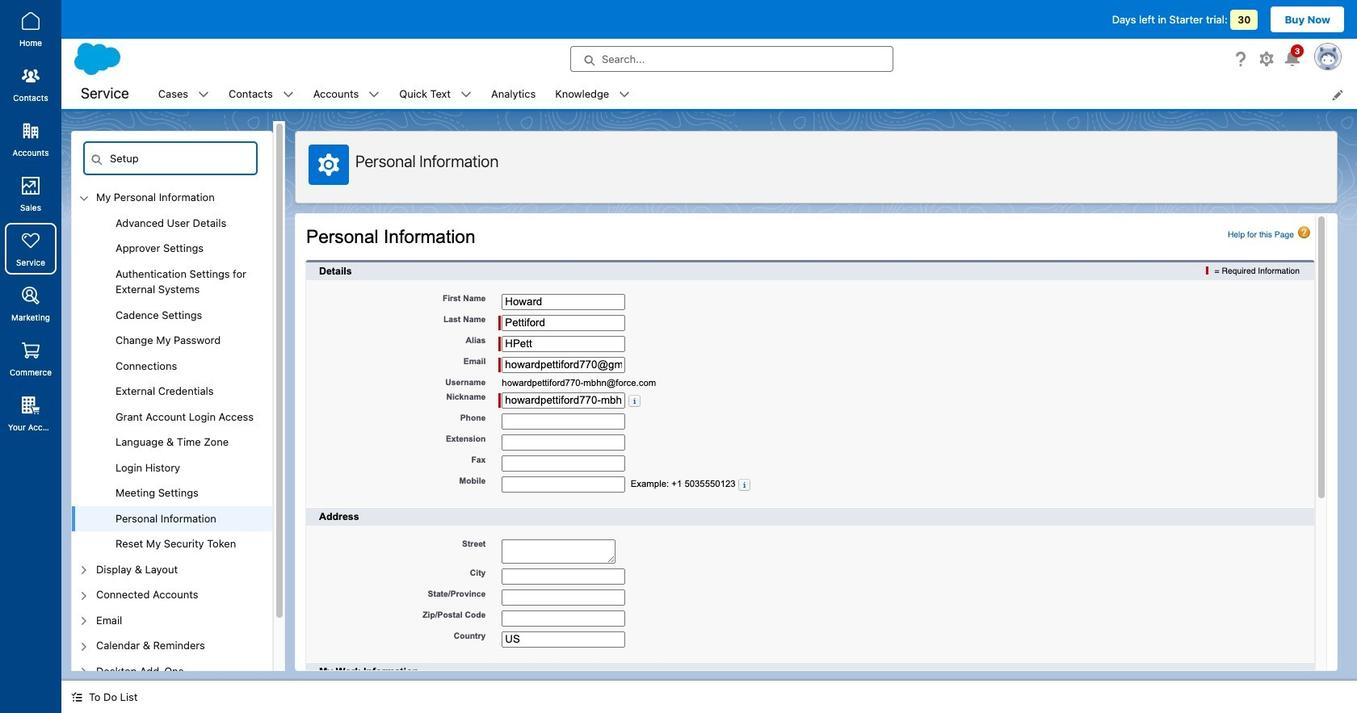 Task type: vqa. For each thing, say whether or not it's contained in the screenshot.
second Select an Option text box from the left
no



Task type: locate. For each thing, give the bounding box(es) containing it.
0 horizontal spatial text default image
[[198, 89, 209, 100]]

list
[[149, 79, 1357, 109]]

personal information tree item
[[72, 506, 272, 532]]

my personal information tree item
[[72, 185, 272, 557]]

text default image
[[282, 89, 294, 100], [619, 89, 630, 100], [71, 692, 82, 703]]

5 list item from the left
[[545, 79, 640, 109]]

2 horizontal spatial text default image
[[460, 89, 472, 100]]

list item
[[149, 79, 219, 109], [219, 79, 303, 109], [303, 79, 390, 109], [390, 79, 481, 109], [545, 79, 640, 109]]

text default image
[[198, 89, 209, 100], [369, 89, 380, 100], [460, 89, 472, 100]]

group
[[72, 210, 272, 557]]

2 text default image from the left
[[369, 89, 380, 100]]

2 list item from the left
[[219, 79, 303, 109]]

4 list item from the left
[[390, 79, 481, 109]]

1 horizontal spatial text default image
[[369, 89, 380, 100]]



Task type: describe. For each thing, give the bounding box(es) containing it.
3 text default image from the left
[[460, 89, 472, 100]]

2 horizontal spatial text default image
[[619, 89, 630, 100]]

Quick Find search field
[[83, 141, 258, 175]]

setup tree tree
[[72, 185, 272, 713]]

1 text default image from the left
[[198, 89, 209, 100]]

3 list item from the left
[[303, 79, 390, 109]]

0 horizontal spatial text default image
[[71, 692, 82, 703]]

1 horizontal spatial text default image
[[282, 89, 294, 100]]

1 list item from the left
[[149, 79, 219, 109]]



